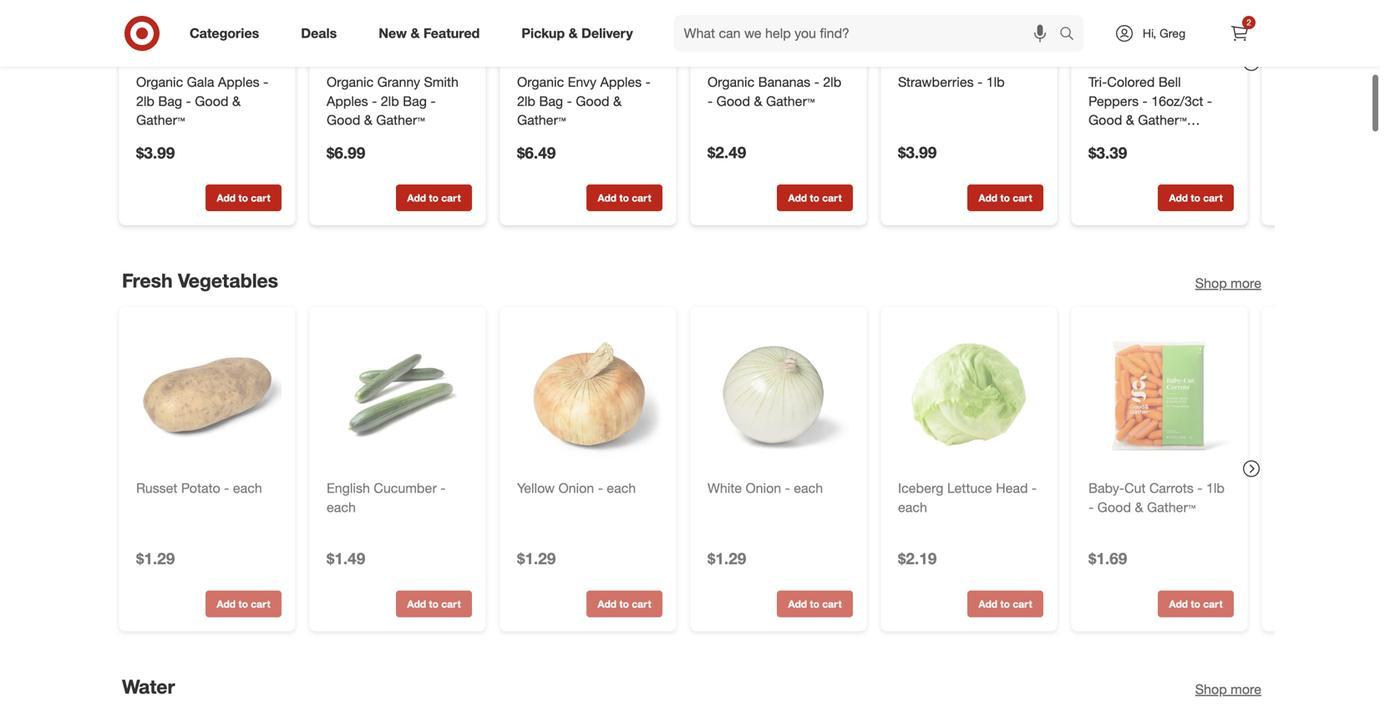 Task type: locate. For each thing, give the bounding box(es) containing it.
cut
[[1124, 480, 1146, 497]]

add to cart button
[[206, 184, 282, 211], [396, 184, 472, 211], [586, 184, 663, 211], [777, 184, 853, 211], [967, 184, 1043, 211], [1158, 184, 1234, 211], [206, 591, 282, 618], [396, 591, 472, 618], [586, 591, 663, 618], [777, 591, 853, 618], [967, 591, 1043, 618], [1158, 591, 1234, 618]]

1 shop more button from the top
[[1195, 274, 1262, 293]]

organic envy apples - 2lb bag - good & gather™ link
[[517, 72, 659, 130]]

good down peppers
[[1089, 112, 1122, 128]]

2 horizontal spatial $1.29
[[708, 549, 746, 568]]

apples up $6.99
[[327, 93, 368, 109]]

2 horizontal spatial apples
[[600, 74, 642, 90]]

& up $6.99
[[364, 112, 372, 128]]

organic inside organic gala apples - 2lb bag - good & gather™
[[136, 74, 183, 90]]

add for iceberg lettuce head - each
[[979, 598, 998, 611]]

onion for white
[[746, 480, 781, 497]]

to for russet potato - each
[[238, 598, 248, 611]]

shop for water
[[1195, 682, 1227, 698]]

shop
[[1195, 275, 1227, 291], [1195, 682, 1227, 698]]

peppers
[[1089, 93, 1139, 109]]

each for english cucumber - each
[[327, 499, 356, 516]]

colored
[[1107, 74, 1155, 90]]

cart
[[251, 191, 270, 204], [441, 191, 461, 204], [632, 191, 651, 204], [822, 191, 842, 204], [1013, 191, 1032, 204], [1203, 191, 1223, 204], [251, 598, 270, 611], [441, 598, 461, 611], [632, 598, 651, 611], [822, 598, 842, 611], [1013, 598, 1032, 611], [1203, 598, 1223, 611]]

1 bag from the left
[[158, 93, 182, 109]]

1lb
[[986, 74, 1005, 90], [1206, 480, 1225, 497]]

baby-
[[1089, 480, 1124, 497]]

$2.19
[[898, 549, 937, 568]]

apples right gala
[[218, 74, 259, 90]]

0 horizontal spatial $3.99
[[136, 143, 175, 162]]

more for water
[[1231, 682, 1262, 698]]

1 vertical spatial more
[[1231, 682, 1262, 698]]

(packaging
[[1089, 131, 1155, 147]]

& inside tri-colored bell peppers - 16oz/3ct - good & gather™ (packaging may vary) $3.39
[[1126, 112, 1134, 128]]

add to cart for russet potato - each
[[217, 598, 270, 611]]

pickup & delivery link
[[507, 15, 654, 52]]

yellow onion - each link
[[517, 479, 659, 498]]

strawberries - 1lb image
[[895, 0, 1043, 62], [895, 0, 1043, 62]]

organic granny smith apples - 2lb bag - good & gather™ link
[[327, 72, 469, 130]]

baby-cut carrots - 1lb - good & gather™ link
[[1089, 479, 1231, 517]]

pickup & delivery
[[522, 25, 633, 41]]

gather™ inside baby-cut carrots - 1lb - good & gather™
[[1147, 499, 1196, 516]]

add to cart for organic granny smith apples - 2lb bag - good & gather™
[[407, 191, 461, 204]]

3 organic from the left
[[517, 74, 564, 90]]

to for yellow onion - each
[[619, 598, 629, 611]]

add to cart for tri-colored bell peppers - 16oz/3ct - good & gather™ (packaging may vary)
[[1169, 191, 1223, 204]]

apples inside organic envy apples - 2lb bag - good & gather™
[[600, 74, 642, 90]]

organic envy apples - 2lb bag - good & gather™
[[517, 74, 651, 128]]

2 shop more button from the top
[[1195, 680, 1262, 699]]

yellow
[[517, 480, 555, 497]]

categories link
[[175, 15, 280, 52]]

$1.29
[[136, 549, 175, 568], [517, 549, 556, 568], [708, 549, 746, 568]]

add to cart button for english cucumber - each
[[396, 591, 472, 618]]

add to cart for organic gala apples - 2lb bag - good & gather™
[[217, 191, 270, 204]]

organic bananas - 2lb - good & gather™ image
[[704, 0, 853, 62], [704, 0, 853, 62]]

add to cart for english cucumber - each
[[407, 598, 461, 611]]

add to cart for white onion - each
[[788, 598, 842, 611]]

to for tri-colored bell peppers - 16oz/3ct - good & gather™ (packaging may vary)
[[1191, 191, 1201, 204]]

What can we help you find? suggestions appear below search field
[[674, 15, 1064, 52]]

1 horizontal spatial 1lb
[[1206, 480, 1225, 497]]

good inside tri-colored bell peppers - 16oz/3ct - good & gather™ (packaging may vary) $3.39
[[1089, 112, 1122, 128]]

add to cart button for tri-colored bell peppers - 16oz/3ct - good & gather™ (packaging may vary)
[[1158, 184, 1234, 211]]

2lb inside organic bananas - 2lb - good & gather™
[[823, 74, 841, 90]]

good up $6.99
[[327, 112, 360, 128]]

1 vertical spatial shop more
[[1195, 682, 1262, 698]]

bag for $6.49
[[539, 93, 563, 109]]

each for white onion - each
[[794, 480, 823, 497]]

russet potato - each link
[[136, 479, 278, 498]]

1 vertical spatial 1lb
[[1206, 480, 1225, 497]]

delivery
[[582, 25, 633, 41]]

more
[[1231, 275, 1262, 291], [1231, 682, 1262, 698]]

each
[[233, 480, 262, 497], [607, 480, 636, 497], [794, 480, 823, 497], [327, 499, 356, 516], [898, 499, 927, 516]]

baby-cut carrots - 1lb - good & gather™ image
[[1085, 320, 1234, 469], [1085, 320, 1234, 469]]

add to cart for organic bananas - 2lb - good & gather™
[[788, 191, 842, 204]]

1 horizontal spatial $3.99
[[898, 143, 937, 162]]

&
[[411, 25, 420, 41], [569, 25, 578, 41], [232, 93, 241, 109], [613, 93, 622, 109], [754, 93, 762, 109], [364, 112, 372, 128], [1126, 112, 1134, 128], [1135, 499, 1143, 516]]

white onion - each
[[708, 480, 823, 497]]

$3.99 down organic gala apples - 2lb bag - good & gather™
[[136, 143, 175, 162]]

1 vertical spatial shop more button
[[1195, 680, 1262, 699]]

fresh
[[122, 269, 173, 292]]

shop more button for fresh vegetables
[[1195, 274, 1262, 293]]

& down delivery
[[613, 93, 622, 109]]

english
[[327, 480, 370, 497]]

2lb
[[823, 74, 841, 90], [136, 93, 154, 109], [381, 93, 399, 109], [517, 93, 535, 109]]

& down cut
[[1135, 499, 1143, 516]]

2 more from the top
[[1231, 682, 1262, 698]]

granny
[[377, 74, 420, 90]]

good inside organic gala apples - 2lb bag - good & gather™
[[195, 93, 229, 109]]

apples inside organic granny smith apples - 2lb bag - good & gather™
[[327, 93, 368, 109]]

1 vertical spatial shop
[[1195, 682, 1227, 698]]

organic inside organic bananas - 2lb - good & gather™
[[708, 74, 755, 90]]

organic left envy
[[517, 74, 564, 90]]

to
[[238, 191, 248, 204], [429, 191, 439, 204], [619, 191, 629, 204], [810, 191, 820, 204], [1000, 191, 1010, 204], [1191, 191, 1201, 204], [238, 598, 248, 611], [429, 598, 439, 611], [619, 598, 629, 611], [810, 598, 820, 611], [1000, 598, 1010, 611], [1191, 598, 1201, 611]]

2lb inside organic granny smith apples - 2lb bag - good & gather™
[[381, 93, 399, 109]]

strawberries - 1lb
[[898, 74, 1005, 90]]

1 shop more from the top
[[1195, 275, 1262, 291]]

bag for $3.99
[[158, 93, 182, 109]]

shop more button
[[1195, 274, 1262, 293], [1195, 680, 1262, 699]]

onion for yellow
[[559, 480, 594, 497]]

organic inside organic envy apples - 2lb bag - good & gather™
[[517, 74, 564, 90]]

gather™
[[766, 93, 815, 109], [136, 112, 185, 128], [376, 112, 425, 128], [517, 112, 566, 128], [1138, 112, 1187, 128], [1147, 499, 1196, 516]]

1 more from the top
[[1231, 275, 1262, 291]]

hi,
[[1143, 26, 1156, 41]]

1 horizontal spatial onion
[[746, 480, 781, 497]]

good inside organic bananas - 2lb - good & gather™
[[717, 93, 750, 109]]

good
[[195, 93, 229, 109], [576, 93, 610, 109], [717, 93, 750, 109], [327, 112, 360, 128], [1089, 112, 1122, 128], [1098, 499, 1131, 516]]

add to cart button for organic envy apples - 2lb bag - good & gather™
[[586, 184, 663, 211]]

to for organic gala apples - 2lb bag - good & gather™
[[238, 191, 248, 204]]

0 horizontal spatial $1.29
[[136, 549, 175, 568]]

2 shop from the top
[[1195, 682, 1227, 698]]

gather™ inside organic envy apples - 2lb bag - good & gather™
[[517, 112, 566, 128]]

organic for $2.49
[[708, 74, 755, 90]]

& right new
[[411, 25, 420, 41]]

russet potato - each image
[[133, 320, 282, 469], [133, 320, 282, 469]]

2 shop more from the top
[[1195, 682, 1262, 698]]

0 vertical spatial shop more
[[1195, 275, 1262, 291]]

organic left gala
[[136, 74, 183, 90]]

strawberries - 1lb link
[[898, 72, 1040, 91]]

& up the (packaging
[[1126, 112, 1134, 128]]

1 horizontal spatial bag
[[403, 93, 427, 109]]

each inside english cucumber - each
[[327, 499, 356, 516]]

1 $1.29 from the left
[[136, 549, 175, 568]]

to for baby-cut carrots - 1lb - good & gather™
[[1191, 598, 1201, 611]]

add to cart
[[217, 191, 270, 204], [407, 191, 461, 204], [598, 191, 651, 204], [788, 191, 842, 204], [979, 191, 1032, 204], [1169, 191, 1223, 204], [217, 598, 270, 611], [407, 598, 461, 611], [598, 598, 651, 611], [788, 598, 842, 611], [979, 598, 1032, 611], [1169, 598, 1223, 611]]

yellow onion - each image
[[514, 320, 663, 469], [514, 320, 663, 469]]

to for organic envy apples - 2lb bag - good & gather™
[[619, 191, 629, 204]]

gather™ inside organic gala apples - 2lb bag - good & gather™
[[136, 112, 185, 128]]

apples
[[218, 74, 259, 90], [600, 74, 642, 90], [327, 93, 368, 109]]

tri-colored bell peppers - 16oz/3ct - good & gather™ (packaging may vary) link
[[1089, 72, 1231, 147]]

1 horizontal spatial $1.29
[[517, 549, 556, 568]]

& down bananas
[[754, 93, 762, 109]]

smith
[[424, 74, 459, 90]]

1 onion from the left
[[559, 480, 594, 497]]

- inside english cucumber - each
[[440, 480, 446, 497]]

bag inside organic gala apples - 2lb bag - good & gather™
[[158, 93, 182, 109]]

organic left granny in the top left of the page
[[327, 74, 374, 90]]

apples for $6.49
[[600, 74, 642, 90]]

shop more
[[1195, 275, 1262, 291], [1195, 682, 1262, 698]]

onion right yellow
[[559, 480, 594, 497]]

0 horizontal spatial onion
[[559, 480, 594, 497]]

& down categories link
[[232, 93, 241, 109]]

-
[[263, 74, 268, 90], [645, 74, 651, 90], [814, 74, 819, 90], [978, 74, 983, 90], [186, 93, 191, 109], [372, 93, 377, 109], [431, 93, 436, 109], [567, 93, 572, 109], [708, 93, 713, 109], [1143, 93, 1148, 109], [1207, 93, 1212, 109], [224, 480, 229, 497], [440, 480, 446, 497], [598, 480, 603, 497], [785, 480, 790, 497], [1032, 480, 1037, 497], [1197, 480, 1203, 497], [1089, 499, 1094, 516]]

organic left bananas
[[708, 74, 755, 90]]

add for tri-colored bell peppers - 16oz/3ct - good & gather™ (packaging may vary)
[[1169, 191, 1188, 204]]

good down baby-
[[1098, 499, 1131, 516]]

each for russet potato - each
[[233, 480, 262, 497]]

0 horizontal spatial bag
[[158, 93, 182, 109]]

deals link
[[287, 15, 358, 52]]

iceberg lettuce head - each
[[898, 480, 1037, 516]]

white onion - each link
[[708, 479, 850, 498]]

0 vertical spatial more
[[1231, 275, 1262, 291]]

good up $2.49 on the right of page
[[717, 93, 750, 109]]

bag
[[158, 93, 182, 109], [403, 93, 427, 109], [539, 93, 563, 109]]

apples inside organic gala apples - 2lb bag - good & gather™
[[218, 74, 259, 90]]

vary)
[[1187, 131, 1217, 147]]

baby-cut carrots - 1lb - good & gather™
[[1089, 480, 1225, 516]]

add
[[217, 191, 236, 204], [407, 191, 426, 204], [598, 191, 617, 204], [788, 191, 807, 204], [979, 191, 998, 204], [1169, 191, 1188, 204], [217, 598, 236, 611], [407, 598, 426, 611], [598, 598, 617, 611], [788, 598, 807, 611], [979, 598, 998, 611], [1169, 598, 1188, 611]]

categories
[[190, 25, 259, 41]]

add to cart button for baby-cut carrots - 1lb - good & gather™
[[1158, 591, 1234, 618]]

add for strawberries - 1lb
[[979, 191, 998, 204]]

pickup
[[522, 25, 565, 41]]

add for organic envy apples - 2lb bag - good & gather™
[[598, 191, 617, 204]]

cart for organic bananas - 2lb - good & gather™
[[822, 191, 842, 204]]

search button
[[1052, 15, 1092, 55]]

organic envy apples - 2lb bag - good & gather™ image
[[514, 0, 663, 62], [514, 0, 663, 62]]

$3.99
[[898, 143, 937, 162], [136, 143, 175, 162]]

add to cart for strawberries - 1lb
[[979, 191, 1032, 204]]

organic bananas - 2lb - good & gather™
[[708, 74, 841, 109]]

2
[[1247, 17, 1251, 28]]

iceberg lettuce head - each link
[[898, 479, 1040, 517]]

$1.29 down russet
[[136, 549, 175, 568]]

$1.29 down yellow
[[517, 549, 556, 568]]

carrots
[[1149, 480, 1194, 497]]

fresh vegetables
[[122, 269, 278, 292]]

apples right envy
[[600, 74, 642, 90]]

2 organic from the left
[[327, 74, 374, 90]]

2 link
[[1221, 15, 1258, 52]]

1 horizontal spatial apples
[[327, 93, 368, 109]]

hi, greg
[[1143, 26, 1186, 41]]

onion right white
[[746, 480, 781, 497]]

$1.29 down white
[[708, 549, 746, 568]]

good inside organic granny smith apples - 2lb bag - good & gather™
[[327, 112, 360, 128]]

white onion - each image
[[704, 320, 853, 469], [704, 320, 853, 469]]

good down envy
[[576, 93, 610, 109]]

add to cart button for organic gala apples - 2lb bag - good & gather™
[[206, 184, 282, 211]]

apples for $3.99
[[218, 74, 259, 90]]

4 organic from the left
[[708, 74, 755, 90]]

gala
[[187, 74, 214, 90]]

good down gala
[[195, 93, 229, 109]]

3 $1.29 from the left
[[708, 549, 746, 568]]

envy
[[568, 74, 597, 90]]

vegetables
[[178, 269, 278, 292]]

$3.39
[[1089, 143, 1127, 162]]

$3.99 down strawberries
[[898, 143, 937, 162]]

1lb right strawberries
[[986, 74, 1005, 90]]

3 bag from the left
[[539, 93, 563, 109]]

tri-colored bell peppers - 16oz/3ct - good & gather™ (packaging may vary) image
[[1085, 0, 1234, 62], [1085, 0, 1234, 62]]

0 horizontal spatial apples
[[218, 74, 259, 90]]

to for organic granny smith apples - 2lb bag - good & gather™
[[429, 191, 439, 204]]

1 shop from the top
[[1195, 275, 1227, 291]]

add to cart for yellow onion - each
[[598, 598, 651, 611]]

organic gala apples - 2lb bag - good & gather™ image
[[133, 0, 282, 62], [133, 0, 282, 62]]

1 organic from the left
[[136, 74, 183, 90]]

0 vertical spatial shop
[[1195, 275, 1227, 291]]

gather™ inside tri-colored bell peppers - 16oz/3ct - good & gather™ (packaging may vary) $3.39
[[1138, 112, 1187, 128]]

organic inside organic granny smith apples - 2lb bag - good & gather™
[[327, 74, 374, 90]]

0 vertical spatial 1lb
[[986, 74, 1005, 90]]

white
[[708, 480, 742, 497]]

organic
[[136, 74, 183, 90], [327, 74, 374, 90], [517, 74, 564, 90], [708, 74, 755, 90]]

onion
[[559, 480, 594, 497], [746, 480, 781, 497]]

2 horizontal spatial bag
[[539, 93, 563, 109]]

2lb inside organic envy apples - 2lb bag - good & gather™
[[517, 93, 535, 109]]

0 vertical spatial shop more button
[[1195, 274, 1262, 293]]

organic granny smith apples - 2lb bag - good & gather™ image
[[323, 0, 472, 62], [323, 0, 472, 62]]

shop more for fresh vegetables
[[1195, 275, 1262, 291]]

bag inside organic envy apples - 2lb bag - good & gather™
[[539, 93, 563, 109]]

add for organic granny smith apples - 2lb bag - good & gather™
[[407, 191, 426, 204]]

& right 'pickup'
[[569, 25, 578, 41]]

2 $1.29 from the left
[[517, 549, 556, 568]]

add for baby-cut carrots - 1lb - good & gather™
[[1169, 598, 1188, 611]]

english cucumber - each image
[[323, 320, 472, 469], [323, 320, 472, 469]]

$1.69
[[1089, 549, 1127, 568]]

1lb right carrots
[[1206, 480, 1225, 497]]

2 onion from the left
[[746, 480, 781, 497]]

2 bag from the left
[[403, 93, 427, 109]]

organic for $3.99
[[136, 74, 183, 90]]



Task type: vqa. For each thing, say whether or not it's contained in the screenshot.
topmost Shop more
yes



Task type: describe. For each thing, give the bounding box(es) containing it.
cart for organic gala apples - 2lb bag - good & gather™
[[251, 191, 270, 204]]

strawberries
[[898, 74, 974, 90]]

organic gala apples - 2lb bag - good & gather™ link
[[136, 72, 278, 130]]

add to cart button for organic granny smith apples - 2lb bag - good & gather™
[[396, 184, 472, 211]]

0 horizontal spatial 1lb
[[986, 74, 1005, 90]]

cart for organic granny smith apples - 2lb bag - good & gather™
[[441, 191, 461, 204]]

lettuce
[[947, 480, 992, 497]]

cart for iceberg lettuce head - each
[[1013, 598, 1032, 611]]

& inside organic granny smith apples - 2lb bag - good & gather™
[[364, 112, 372, 128]]

add to cart button for russet potato - each
[[206, 591, 282, 618]]

bag inside organic granny smith apples - 2lb bag - good & gather™
[[403, 93, 427, 109]]

add to cart button for organic bananas - 2lb - good & gather™
[[777, 184, 853, 211]]

add for white onion - each
[[788, 598, 807, 611]]

$6.99
[[327, 143, 365, 162]]

& inside organic envy apples - 2lb bag - good & gather™
[[613, 93, 622, 109]]

1lb inside baby-cut carrots - 1lb - good & gather™
[[1206, 480, 1225, 497]]

16oz/3ct
[[1151, 93, 1203, 109]]

iceberg
[[898, 480, 944, 497]]

cart for tri-colored bell peppers - 16oz/3ct - good & gather™ (packaging may vary)
[[1203, 191, 1223, 204]]

yellow onion - each
[[517, 480, 636, 497]]

head
[[996, 480, 1028, 497]]

cart for russet potato - each
[[251, 598, 270, 611]]

to for strawberries - 1lb
[[1000, 191, 1010, 204]]

tri-colored bell peppers - 16oz/3ct - good & gather™ (packaging may vary) $3.39
[[1089, 74, 1217, 162]]

english cucumber - each
[[327, 480, 446, 516]]

to for iceberg lettuce head - each
[[1000, 598, 1010, 611]]

to for english cucumber - each
[[429, 598, 439, 611]]

organic bananas - 2lb - good & gather™ link
[[708, 72, 850, 111]]

may
[[1158, 131, 1184, 147]]

greg
[[1160, 26, 1186, 41]]

2lb inside organic gala apples - 2lb bag - good & gather™
[[136, 93, 154, 109]]

bananas
[[758, 74, 811, 90]]

shop more button for water
[[1195, 680, 1262, 699]]

add to cart for organic envy apples - 2lb bag - good & gather™
[[598, 191, 651, 204]]

potato
[[181, 480, 220, 497]]

add to cart button for white onion - each
[[777, 591, 853, 618]]

organic for $6.49
[[517, 74, 564, 90]]

cart for baby-cut carrots - 1lb - good & gather™
[[1203, 598, 1223, 611]]

organic gala apples - 2lb bag - good & gather™
[[136, 74, 268, 128]]

featured
[[423, 25, 480, 41]]

cart for organic envy apples - 2lb bag - good & gather™
[[632, 191, 651, 204]]

new & featured
[[379, 25, 480, 41]]

add for yellow onion - each
[[598, 598, 617, 611]]

good inside organic envy apples - 2lb bag - good & gather™
[[576, 93, 610, 109]]

$2.49
[[708, 143, 746, 162]]

tri-
[[1089, 74, 1107, 90]]

english cucumber - each link
[[327, 479, 469, 517]]

add for english cucumber - each
[[407, 598, 426, 611]]

$1.29 for yellow
[[517, 549, 556, 568]]

to for white onion - each
[[810, 598, 820, 611]]

organic for $6.99
[[327, 74, 374, 90]]

each for yellow onion - each
[[607, 480, 636, 497]]

gather™ inside organic granny smith apples - 2lb bag - good & gather™
[[376, 112, 425, 128]]

bell
[[1159, 74, 1181, 90]]

$1.29 for white
[[708, 549, 746, 568]]

cart for english cucumber - each
[[441, 598, 461, 611]]

add for organic bananas - 2lb - good & gather™
[[788, 191, 807, 204]]

russet
[[136, 480, 177, 497]]

iceberg lettuce head - each image
[[895, 320, 1043, 469]]

& inside organic gala apples - 2lb bag - good & gather™
[[232, 93, 241, 109]]

add to cart for iceberg lettuce head - each
[[979, 598, 1032, 611]]

more for fresh vegetables
[[1231, 275, 1262, 291]]

organic granny smith apples - 2lb bag - good & gather™
[[327, 74, 459, 128]]

add to cart button for iceberg lettuce head - each
[[967, 591, 1043, 618]]

add to cart button for strawberries - 1lb
[[967, 184, 1043, 211]]

add to cart button for yellow onion - each
[[586, 591, 663, 618]]

gather™ inside organic bananas - 2lb - good & gather™
[[766, 93, 815, 109]]

shop for fresh vegetables
[[1195, 275, 1227, 291]]

cart for yellow onion - each
[[632, 598, 651, 611]]

cart for strawberries - 1lb
[[1013, 191, 1032, 204]]

cucumber
[[374, 480, 437, 497]]

& inside baby-cut carrots - 1lb - good & gather™
[[1135, 499, 1143, 516]]

& inside organic bananas - 2lb - good & gather™
[[754, 93, 762, 109]]

add to cart for baby-cut carrots - 1lb - good & gather™
[[1169, 598, 1223, 611]]

deals
[[301, 25, 337, 41]]

add for organic gala apples - 2lb bag - good & gather™
[[217, 191, 236, 204]]

$6.49
[[517, 143, 556, 162]]

new & featured link
[[364, 15, 501, 52]]

- inside iceberg lettuce head - each
[[1032, 480, 1037, 497]]

good inside baby-cut carrots - 1lb - good & gather™
[[1098, 499, 1131, 516]]

$1.29 for russet
[[136, 549, 175, 568]]

shop more for water
[[1195, 682, 1262, 698]]

new
[[379, 25, 407, 41]]

search
[[1052, 27, 1092, 43]]

russet potato - each
[[136, 480, 262, 497]]

cart for white onion - each
[[822, 598, 842, 611]]

$3.99 for organic gala apples - 2lb bag - good & gather™
[[136, 143, 175, 162]]

to for organic bananas - 2lb - good & gather™
[[810, 191, 820, 204]]

add for russet potato - each
[[217, 598, 236, 611]]

water
[[122, 675, 175, 699]]

$3.99 for strawberries - 1lb
[[898, 143, 937, 162]]

$1.49
[[327, 549, 365, 568]]

each inside iceberg lettuce head - each
[[898, 499, 927, 516]]



